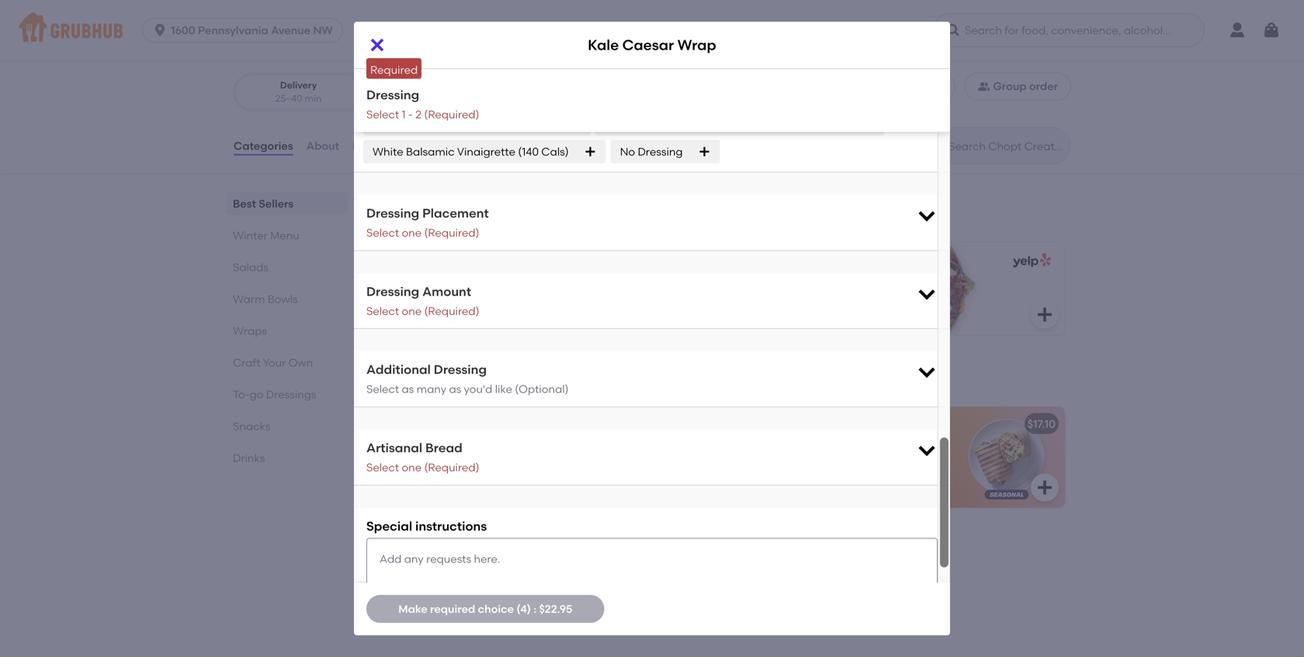 Task type: vqa. For each thing, say whether or not it's contained in the screenshot.
Chipotle logo in the top of the page
no



Task type: locate. For each thing, give the bounding box(es) containing it.
$16.27
[[673, 532, 704, 545]]

0 vertical spatial winter
[[233, 229, 268, 242]]

(90 down kale caesar wrap
[[658, 61, 675, 74]]

winter up the artisanal
[[379, 371, 434, 390]]

cotija for salad
[[455, 471, 485, 484]]

order
[[1029, 80, 1058, 93]]

0 horizontal spatial as
[[402, 383, 414, 396]]

1 horizontal spatial (90
[[658, 61, 675, 74]]

(required) for bread
[[424, 461, 479, 474]]

(required) down placement
[[424, 226, 479, 239]]

cals) up cheese
[[475, 89, 503, 102]]

mexican for mexican goddess (90 cals)
[[562, 61, 606, 74]]

2 and from the left
[[870, 487, 890, 500]]

& for spicy jalapeño goddess wrap
[[790, 502, 798, 516]]

1 horizontal spatial panko
[[739, 439, 772, 453]]

2 mexican from the left
[[562, 61, 606, 74]]

goddess for spicy jalapeño goddess wrap
[[824, 417, 872, 431]]

1 cabbage from the left
[[391, 502, 440, 516]]

caesar for kale caesar wrap
[[622, 36, 674, 53]]

1 vertical spatial +
[[704, 532, 711, 545]]

1 chips, from the left
[[391, 487, 422, 500]]

1 horizontal spatial cheese,
[[835, 471, 876, 484]]

(90 up 'steakhouse blue cheese (110 cals)'
[[456, 89, 473, 102]]

1 (required) from the top
[[424, 108, 479, 121]]

dressing inside "dressing placement select one (required)"
[[366, 206, 419, 221]]

pickled
[[491, 455, 529, 468], [838, 455, 877, 468]]

0 horizontal spatial cabbage
[[391, 502, 440, 516]]

1 horizontal spatial as
[[449, 383, 461, 396]]

panko fried chicken, fresh radish, black beans, spicy pickled vegetables, cotija cheese, tortilla chips, scallions, romaine and cabbage & cilantro blend down the spicy jalapeño goddess salad
[[391, 439, 564, 516]]

bowl
[[493, 532, 519, 545]]

romaine down spicy jalapeño goddess wrap
[[823, 487, 867, 500]]

reviews button
[[352, 118, 396, 174]]

one inside the artisanal bread select one (required)
[[402, 461, 422, 474]]

scallions, for spicy jalapeño goddess wrap
[[772, 487, 820, 500]]

2 cilantro from the left
[[801, 502, 841, 516]]

(required)
[[424, 108, 479, 121], [424, 226, 479, 239], [424, 305, 479, 318], [424, 461, 479, 474]]

(required) down 'bread'
[[424, 461, 479, 474]]

cabbage for spicy jalapeño goddess wrap
[[739, 502, 788, 516]]

cheese, down spicy jalapeño goddess wrap
[[835, 471, 876, 484]]

1 horizontal spatial radish,
[[876, 439, 911, 453]]

1 horizontal spatial chips,
[[739, 487, 770, 500]]

0 horizontal spatial jalapeño
[[423, 417, 474, 431]]

2 vertical spatial caesar
[[420, 284, 459, 297]]

radish, down salad
[[528, 439, 563, 453]]

dressing down white
[[366, 206, 419, 221]]

group order button
[[964, 72, 1071, 100]]

&
[[442, 502, 451, 516], [790, 502, 798, 516]]

0 vertical spatial wrap
[[677, 36, 716, 53]]

1 horizontal spatial pickled
[[838, 455, 877, 468]]

winter up salads
[[233, 229, 268, 242]]

dressing for amount
[[366, 284, 419, 299]]

1 mexican from the left
[[373, 61, 417, 74]]

1 fried from the left
[[427, 439, 450, 453]]

2 vegetables, from the left
[[739, 471, 800, 484]]

pickled for salad
[[491, 455, 529, 468]]

0 horizontal spatial fresh
[[499, 439, 525, 453]]

panko for spicy jalapeño goddess salad
[[391, 439, 424, 453]]

beans, down spicy jalapeño goddess wrap
[[771, 455, 806, 468]]

vegetables, down spicy jalapeño goddess wrap
[[739, 471, 800, 484]]

-
[[408, 108, 413, 121]]

tortilla for salad
[[530, 471, 564, 484]]

2 cotija from the left
[[803, 471, 832, 484]]

panko fried chicken, fresh radish, black beans, spicy pickled vegetables, cotija cheese, tortilla chips, scallions, romaine and cabbage & cilantro blend down spicy jalapeño goddess wrap
[[739, 439, 912, 516]]

0 horizontal spatial $17.10
[[680, 417, 708, 431]]

0 vertical spatial +
[[424, 302, 430, 315]]

1 romaine from the left
[[475, 487, 519, 500]]

(required) down amount on the left top of the page
[[424, 305, 479, 318]]

winter
[[233, 229, 268, 242], [379, 371, 434, 390]]

select for additional dressing
[[366, 383, 399, 396]]

radish, down spicy jalapeño goddess wrap
[[876, 439, 911, 453]]

one down the artisanal
[[402, 461, 422, 474]]

1 cotija from the left
[[455, 471, 485, 484]]

cheese, for wrap
[[835, 471, 876, 484]]

1 horizontal spatial fresh
[[847, 439, 873, 453]]

black for spicy jalapeño goddess salad
[[391, 455, 420, 468]]

ginger
[[417, 89, 453, 102]]

select inside dressing amount select one (required)
[[366, 305, 399, 318]]

2 radish, from the left
[[876, 439, 911, 453]]

ranch
[[809, 61, 843, 74]]

0 horizontal spatial cotija
[[455, 471, 485, 484]]

dressing up 1
[[366, 87, 419, 102]]

1 horizontal spatial cilantro
[[801, 502, 841, 516]]

honey
[[582, 33, 616, 46]]

dressing inside dressing select 1 - 2 (required)
[[366, 87, 419, 102]]

0 horizontal spatial spicy
[[391, 417, 420, 431]]

drinks
[[233, 452, 265, 465]]

artisanal bread select one (required)
[[366, 440, 479, 474]]

2 & from the left
[[790, 502, 798, 516]]

1 horizontal spatial mexican
[[562, 61, 606, 74]]

2 fresh from the left
[[847, 439, 873, 453]]

scallions, down spicy jalapeño goddess wrap
[[772, 487, 820, 500]]

best inside best sellers most ordered on grubhub
[[379, 193, 415, 213]]

sellers
[[419, 193, 473, 213], [259, 197, 294, 210]]

(required) inside dressing amount select one (required)
[[424, 305, 479, 318]]

3.8
[[248, 24, 264, 37]]

cotija for wrap
[[803, 471, 832, 484]]

4 (required) from the top
[[424, 461, 479, 474]]

mexican
[[373, 61, 417, 74], [562, 61, 606, 74]]

1 tortilla from the left
[[530, 471, 564, 484]]

winter menu up the spicy jalapeño goddess salad
[[379, 371, 482, 390]]

winter menu down best sellers
[[233, 229, 299, 242]]

spicy
[[391, 417, 420, 431], [739, 417, 768, 431]]

search icon image
[[924, 137, 942, 155]]

1 horizontal spatial cotija
[[803, 471, 832, 484]]

1 horizontal spatial jalapeño
[[771, 417, 822, 431]]

1 vertical spatial one
[[402, 305, 422, 318]]

0 horizontal spatial scallions,
[[425, 487, 473, 500]]

nw
[[313, 24, 333, 37]]

kale inside kale caesar wrap $10.61 +
[[394, 284, 417, 297]]

chicken, down the spicy jalapeño goddess salad
[[453, 439, 497, 453]]

to-
[[233, 388, 250, 401]]

radish,
[[528, 439, 563, 453], [876, 439, 911, 453]]

0 vertical spatial kale
[[588, 36, 619, 53]]

scallions, up instructions
[[425, 487, 473, 500]]

2 panko from the left
[[739, 439, 772, 453]]

select down the artisanal
[[366, 461, 399, 474]]

0 horizontal spatial chips,
[[391, 487, 422, 500]]

1 vertical spatial wrap
[[461, 284, 491, 297]]

svg image
[[152, 23, 168, 38], [945, 23, 961, 38], [584, 146, 597, 158], [698, 146, 711, 158], [916, 205, 938, 226], [916, 361, 938, 383], [916, 439, 938, 461], [1035, 478, 1054, 497]]

1 vertical spatial (90
[[456, 89, 473, 102]]

1 horizontal spatial spicy
[[809, 455, 836, 468]]

and for wrap
[[870, 487, 890, 500]]

(required) inside "dressing placement select one (required)"
[[424, 226, 479, 239]]

fried down spicy jalapeño goddess wrap
[[774, 439, 798, 453]]

2 one from the top
[[402, 305, 422, 318]]

1 vertical spatial kale
[[394, 284, 417, 297]]

salads
[[233, 261, 268, 274]]

1 horizontal spatial fried
[[774, 439, 798, 453]]

2 panko fried chicken, fresh radish, black beans, spicy pickled vegetables, cotija cheese, tortilla chips, scallions, romaine and cabbage & cilantro blend from the left
[[739, 439, 912, 516]]

0 horizontal spatial panko
[[391, 439, 424, 453]]

1 pickled from the left
[[491, 455, 529, 468]]

fresh
[[499, 439, 525, 453], [847, 439, 873, 453]]

cilantro
[[453, 502, 494, 516], [801, 502, 841, 516]]

2 chips, from the left
[[739, 487, 770, 500]]

black
[[391, 455, 420, 468], [739, 455, 768, 468]]

as down the additional
[[402, 383, 414, 396]]

1 horizontal spatial chicken,
[[801, 439, 845, 453]]

(required) for amount
[[424, 305, 479, 318]]

dressing inside dressing amount select one (required)
[[366, 284, 419, 299]]

0 vertical spatial caesar
[[622, 36, 674, 53]]

1 horizontal spatial wrap
[[677, 36, 716, 53]]

cals) right (120
[[869, 61, 896, 74]]

1 horizontal spatial menu
[[438, 371, 482, 390]]

1 beans, from the left
[[423, 455, 458, 468]]

(required) down sesame ginger (90 cals) on the top of the page
[[424, 108, 479, 121]]

steakhouse blue cheese (110 cals)
[[373, 117, 553, 130]]

1 horizontal spatial goddess
[[608, 61, 655, 74]]

fresh down the spicy jalapeño goddess salad
[[499, 439, 525, 453]]

0 horizontal spatial radish,
[[528, 439, 563, 453]]

0 horizontal spatial spicy
[[461, 455, 488, 468]]

menu left like
[[438, 371, 482, 390]]

option group containing delivery 25–40 min
[[233, 72, 499, 112]]

+
[[424, 302, 430, 315], [704, 532, 711, 545]]

best up most
[[379, 193, 415, 213]]

kale up the $10.61
[[394, 284, 417, 297]]

3 select from the top
[[366, 305, 399, 318]]

select inside additional dressing select as many as you'd like (optional)
[[366, 383, 399, 396]]

$17.10
[[680, 417, 708, 431], [1027, 417, 1056, 431]]

2 spicy from the left
[[809, 455, 836, 468]]

1 & from the left
[[442, 502, 451, 516]]

1 panko fried chicken, fresh radish, black beans, spicy pickled vegetables, cotija cheese, tortilla chips, scallions, romaine and cabbage & cilantro blend from the left
[[391, 439, 564, 516]]

delivery
[[280, 79, 317, 91]]

0 horizontal spatial &
[[442, 502, 451, 516]]

1 and from the left
[[522, 487, 543, 500]]

(363)
[[267, 24, 294, 37]]

2 cabbage from the left
[[739, 502, 788, 516]]

5 select from the top
[[366, 461, 399, 474]]

spicy for spicy jalapeño goddess wrap
[[739, 417, 768, 431]]

1 scallions, from the left
[[425, 487, 473, 500]]

1 radish, from the left
[[528, 439, 563, 453]]

sellers inside best sellers most ordered on grubhub
[[419, 193, 473, 213]]

2 beans, from the left
[[771, 455, 806, 468]]

craft
[[233, 356, 260, 370]]

1 horizontal spatial $17.10
[[1027, 417, 1056, 431]]

choice
[[478, 603, 514, 616]]

0 horizontal spatial black
[[391, 455, 420, 468]]

romaine up bowl
[[475, 487, 519, 500]]

best for best sellers most ordered on grubhub
[[379, 193, 415, 213]]

fried for spicy jalapeño goddess salad
[[427, 439, 450, 453]]

2 jalapeño from the left
[[771, 417, 822, 431]]

black for spicy jalapeño goddess wrap
[[739, 455, 768, 468]]

0 horizontal spatial (90
[[456, 89, 473, 102]]

1 one from the top
[[402, 226, 422, 239]]

0 horizontal spatial fried
[[427, 439, 450, 453]]

bowls
[[268, 293, 298, 306]]

1 horizontal spatial winter
[[379, 371, 434, 390]]

0 horizontal spatial sellers
[[259, 197, 294, 210]]

heatwave
[[436, 532, 490, 545]]

panko fried chicken, fresh radish, black beans, spicy pickled vegetables, cotija cheese, tortilla chips, scallions, romaine and cabbage & cilantro blend for salad
[[391, 439, 564, 516]]

select left ordered
[[366, 226, 399, 239]]

1 horizontal spatial scallions,
[[772, 487, 820, 500]]

4 select from the top
[[366, 383, 399, 396]]

1 black from the left
[[391, 455, 420, 468]]

warm
[[233, 293, 265, 306]]

0 horizontal spatial best
[[233, 197, 256, 210]]

about
[[306, 139, 339, 152]]

1 jalapeño from the left
[[423, 417, 474, 431]]

scallions, for spicy jalapeño goddess salad
[[425, 487, 473, 500]]

panko down spicy jalapeño goddess wrap
[[739, 439, 772, 453]]

menu down best sellers
[[270, 229, 299, 242]]

chips,
[[391, 487, 422, 500], [739, 487, 770, 500]]

caesar inside kale caesar wrap $10.61 +
[[420, 284, 459, 297]]

1 vegetables, from the left
[[391, 471, 452, 484]]

1 horizontal spatial spicy
[[739, 417, 768, 431]]

1 vertical spatial caesar
[[419, 61, 458, 74]]

2 cheese, from the left
[[835, 471, 876, 484]]

sesame ginger (90 cals)
[[373, 89, 503, 102]]

(170
[[461, 61, 480, 74]]

1 spicy from the left
[[391, 417, 420, 431]]

best for best sellers
[[233, 197, 256, 210]]

kale up mexican goddess (90 cals)
[[588, 36, 619, 53]]

cilantro for salad
[[453, 502, 494, 516]]

0 horizontal spatial wrap
[[461, 284, 491, 297]]

1600 pennsylvania avenue nw
[[171, 24, 333, 37]]

one left 'on'
[[402, 226, 422, 239]]

1 horizontal spatial blend
[[844, 502, 874, 516]]

mexican for mexican caesar (170 cals)
[[373, 61, 417, 74]]

as
[[402, 383, 414, 396], [449, 383, 461, 396]]

dressing up the $10.61
[[366, 284, 419, 299]]

one inside dressing amount select one (required)
[[402, 305, 422, 318]]

(120
[[845, 61, 866, 74]]

beans, right the artisanal
[[423, 455, 458, 468]]

panko fried chicken, fresh radish, black beans, spicy pickled vegetables, cotija cheese, tortilla chips, scallions, romaine and cabbage & cilantro blend for wrap
[[739, 439, 912, 516]]

sellers up 'on'
[[419, 193, 473, 213]]

select down the additional
[[366, 383, 399, 396]]

0 horizontal spatial panko fried chicken, fresh radish, black beans, spicy pickled vegetables, cotija cheese, tortilla chips, scallions, romaine and cabbage & cilantro blend
[[391, 439, 564, 516]]

select inside "dressing placement select one (required)"
[[366, 226, 399, 239]]

1 vertical spatial winter
[[379, 371, 434, 390]]

3 one from the top
[[402, 461, 422, 474]]

0 horizontal spatial tortilla
[[530, 471, 564, 484]]

vegetables,
[[391, 471, 452, 484], [739, 471, 800, 484]]

you'd
[[464, 383, 492, 396]]

0 horizontal spatial cilantro
[[453, 502, 494, 516]]

fresh down spicy jalapeño goddess wrap
[[847, 439, 873, 453]]

1 blend from the left
[[496, 502, 526, 516]]

pickled down spicy jalapeño goddess wrap
[[838, 455, 877, 468]]

panko left 'bread'
[[391, 439, 424, 453]]

group order
[[993, 80, 1058, 93]]

cheese, up bowl
[[487, 471, 528, 484]]

0 horizontal spatial pickled
[[491, 455, 529, 468]]

2 romaine from the left
[[823, 487, 867, 500]]

0 horizontal spatial and
[[522, 487, 543, 500]]

$17.10 for wrap
[[1027, 417, 1056, 431]]

1 horizontal spatial black
[[739, 455, 768, 468]]

cotija down 'bread'
[[455, 471, 485, 484]]

(90
[[658, 61, 675, 74], [456, 89, 473, 102]]

0 horizontal spatial chicken,
[[453, 439, 497, 453]]

one inside "dressing placement select one (required)"
[[402, 226, 422, 239]]

2 select from the top
[[366, 226, 399, 239]]

2 (required) from the top
[[424, 226, 479, 239]]

vegetables, for spicy jalapeño goddess salad
[[391, 471, 452, 484]]

3 (required) from the top
[[424, 305, 479, 318]]

:
[[533, 603, 536, 616]]

cheese,
[[487, 471, 528, 484], [835, 471, 876, 484]]

1 select from the top
[[366, 108, 399, 121]]

star icon image
[[233, 23, 248, 38]]

go
[[250, 388, 263, 401]]

0 horizontal spatial vegetables,
[[391, 471, 452, 484]]

1 spicy from the left
[[461, 455, 488, 468]]

mexican caesar (170 cals)
[[373, 61, 510, 74]]

1 $17.10 from the left
[[680, 417, 708, 431]]

dijon
[[618, 33, 645, 46]]

2 fried from the left
[[774, 439, 798, 453]]

1 horizontal spatial romaine
[[823, 487, 867, 500]]

(40
[[648, 33, 664, 46]]

1 panko from the left
[[391, 439, 424, 453]]

1 cilantro from the left
[[453, 502, 494, 516]]

2 tortilla from the left
[[878, 471, 912, 484]]

0 vertical spatial one
[[402, 226, 422, 239]]

& for spicy jalapeño goddess salad
[[442, 502, 451, 516]]

black down spicy jalapeño goddess wrap
[[739, 455, 768, 468]]

1 horizontal spatial winter menu
[[379, 371, 482, 390]]

black left 'bread'
[[391, 455, 420, 468]]

panko fried chicken, fresh radish, black beans, spicy pickled vegetables, cotija cheese, tortilla chips, scallions, romaine and cabbage & cilantro blend
[[391, 439, 564, 516], [739, 439, 912, 516]]

0 horizontal spatial beans,
[[423, 455, 458, 468]]

mexican down honey at the left top of page
[[562, 61, 606, 74]]

(required) inside the artisanal bread select one (required)
[[424, 461, 479, 474]]

wrap inside kale caesar wrap $10.61 +
[[461, 284, 491, 297]]

1 horizontal spatial panko fried chicken, fresh radish, black beans, spicy pickled vegetables, cotija cheese, tortilla chips, scallions, romaine and cabbage & cilantro blend
[[739, 439, 912, 516]]

mi
[[409, 93, 420, 104]]

select inside the artisanal bread select one (required)
[[366, 461, 399, 474]]

0 horizontal spatial kale
[[394, 284, 417, 297]]

Search Chopt Creative Salad Co. search field
[[947, 139, 1066, 154]]

kale for kale caesar wrap $10.61 +
[[394, 284, 417, 297]]

1 cheese, from the left
[[487, 471, 528, 484]]

pickled down salad
[[491, 455, 529, 468]]

2 blend from the left
[[844, 502, 874, 516]]

svg image
[[1262, 21, 1281, 40], [710, 34, 722, 46], [368, 36, 387, 54], [526, 62, 538, 74], [720, 62, 733, 74], [911, 62, 924, 74], [916, 283, 938, 305], [1035, 305, 1054, 324], [688, 478, 706, 497]]

fresh for wrap
[[847, 439, 873, 453]]

one up the additional
[[402, 305, 422, 318]]

special
[[366, 519, 412, 534]]

2 scallions, from the left
[[772, 487, 820, 500]]

1 horizontal spatial kale
[[588, 36, 619, 53]]

snacks
[[233, 420, 270, 433]]

0 horizontal spatial winter menu
[[233, 229, 299, 242]]

best sellers most ordered on grubhub
[[379, 193, 514, 229]]

2 black from the left
[[739, 455, 768, 468]]

radish, for salad
[[528, 439, 563, 453]]

select inside dressing select 1 - 2 (required)
[[366, 108, 399, 121]]

2 pickled from the left
[[838, 455, 877, 468]]

vegetables, down 'bread'
[[391, 471, 452, 484]]

(required) inside dressing select 1 - 2 (required)
[[424, 108, 479, 121]]

cilantro for wrap
[[801, 502, 841, 516]]

as left you'd
[[449, 383, 461, 396]]

0 vertical spatial winter menu
[[233, 229, 299, 242]]

1 fresh from the left
[[499, 439, 525, 453]]

spicy down spicy jalapeño goddess wrap
[[809, 455, 836, 468]]

additional dressing select as many as you'd like (optional)
[[366, 362, 569, 396]]

svg image inside 1600 pennsylvania avenue nw "button"
[[152, 23, 168, 38]]

cotija down spicy jalapeño goddess wrap
[[803, 471, 832, 484]]

1 horizontal spatial cabbage
[[739, 502, 788, 516]]

best down the categories 'button'
[[233, 197, 256, 210]]

2 horizontal spatial goddess
[[824, 417, 872, 431]]

0 horizontal spatial cheese,
[[487, 471, 528, 484]]

2 $17.10 from the left
[[1027, 417, 1056, 431]]

2 horizontal spatial wrap
[[874, 417, 904, 431]]

one for bread
[[402, 461, 422, 474]]

spicy for wrap
[[809, 455, 836, 468]]

2 vertical spatial one
[[402, 461, 422, 474]]

most
[[379, 215, 404, 229]]

0 horizontal spatial menu
[[270, 229, 299, 242]]

and
[[522, 487, 543, 500], [870, 487, 890, 500]]

cals) right (170
[[483, 61, 510, 74]]

2 spicy from the left
[[739, 417, 768, 431]]

1 horizontal spatial vegetables,
[[739, 471, 800, 484]]

1 horizontal spatial best
[[379, 193, 415, 213]]

1 vertical spatial winter menu
[[379, 371, 482, 390]]

0 vertical spatial (90
[[658, 61, 675, 74]]

serrano
[[391, 532, 433, 545]]

1 horizontal spatial &
[[790, 502, 798, 516]]

$16.27 +
[[673, 532, 711, 545]]

spicy
[[461, 455, 488, 468], [809, 455, 836, 468]]

dressing up you'd
[[434, 362, 487, 377]]

jalapeño
[[423, 417, 474, 431], [771, 417, 822, 431]]

fried down the spicy jalapeño goddess salad
[[427, 439, 450, 453]]

select up the additional
[[366, 305, 399, 318]]

1 horizontal spatial beans,
[[771, 455, 806, 468]]

0 horizontal spatial mexican
[[373, 61, 417, 74]]

sellers down the categories 'button'
[[259, 197, 294, 210]]

tortilla
[[530, 471, 564, 484], [878, 471, 912, 484]]

1 horizontal spatial and
[[870, 487, 890, 500]]

option group
[[233, 72, 499, 112]]

cheese, for salad
[[487, 471, 528, 484]]

(90 for goddess
[[658, 61, 675, 74]]

jalapeño for spicy jalapeño goddess salad
[[423, 417, 474, 431]]

dressing for select
[[366, 87, 419, 102]]

chicken, down spicy jalapeño goddess wrap
[[801, 439, 845, 453]]

min
[[305, 93, 322, 104]]

wrap for kale caesar wrap
[[677, 36, 716, 53]]

one for amount
[[402, 305, 422, 318]]

and for salad
[[522, 487, 543, 500]]

1 horizontal spatial sellers
[[419, 193, 473, 213]]

balsamic
[[406, 145, 454, 158]]

mexican up sesame
[[373, 61, 417, 74]]

0 horizontal spatial blend
[[496, 502, 526, 516]]

0 horizontal spatial +
[[424, 302, 430, 315]]

dressing for placement
[[366, 206, 419, 221]]

1 chicken, from the left
[[453, 439, 497, 453]]

0 horizontal spatial goddess
[[477, 417, 524, 431]]

1 horizontal spatial tortilla
[[878, 471, 912, 484]]

0 horizontal spatial romaine
[[475, 487, 519, 500]]

spicy down the spicy jalapeño goddess salad
[[461, 455, 488, 468]]

2 chicken, from the left
[[801, 439, 845, 453]]

select left 1
[[366, 108, 399, 121]]



Task type: describe. For each thing, give the bounding box(es) containing it.
serrano heatwave bowl image
[[601, 521, 717, 622]]

beans, for spicy jalapeño goddess wrap
[[771, 455, 806, 468]]

sesame
[[373, 89, 415, 102]]

bread
[[425, 440, 462, 456]]

blend for wrap
[[844, 502, 874, 516]]

honey dijon (40 cals)
[[582, 33, 694, 46]]

fried for spicy jalapeño goddess wrap
[[774, 439, 798, 453]]

placement
[[422, 206, 489, 221]]

red
[[756, 61, 777, 74]]

caesar for kale caesar wrap $10.61 +
[[420, 284, 459, 297]]

dressing select 1 - 2 (required)
[[366, 87, 479, 121]]

about button
[[306, 118, 340, 174]]

romaine for wrap
[[823, 487, 867, 500]]

chicken, for salad
[[453, 439, 497, 453]]

select for artisanal bread
[[366, 461, 399, 474]]

amount
[[422, 284, 471, 299]]

spicy for spicy jalapeño goddess salad
[[391, 417, 420, 431]]

spicy jalapeño goddess wrap
[[739, 417, 904, 431]]

jalapeño for spicy jalapeño goddess wrap
[[771, 417, 822, 431]]

yelp image
[[1010, 253, 1051, 268]]

(optional)
[[515, 383, 569, 396]]

red chile ranch (120 cals)
[[756, 61, 896, 74]]

cals) right (140 at the top left of page
[[541, 145, 569, 158]]

kale caesar wrap
[[588, 36, 716, 53]]

mexican goddess (90 cals)
[[562, 61, 705, 74]]

greek yogurt tzatziki (35 cals)
[[373, 33, 531, 46]]

select for dressing placement
[[366, 226, 399, 239]]

ordered
[[407, 215, 449, 229]]

food
[[356, 25, 377, 36]]

many
[[417, 383, 446, 396]]

25–40
[[275, 93, 302, 104]]

blend for salad
[[496, 502, 526, 516]]

(35
[[484, 33, 501, 46]]

wrap for kale caesar wrap $10.61 +
[[461, 284, 491, 297]]

your
[[263, 356, 286, 370]]

0 horizontal spatial winter
[[233, 229, 268, 242]]

make required choice (4) : $22.95
[[398, 603, 572, 616]]

spicy for salad
[[461, 455, 488, 468]]

blue
[[437, 117, 459, 130]]

dressing right no
[[638, 145, 683, 158]]

good food
[[329, 25, 377, 36]]

dressing inside additional dressing select as many as you'd like (optional)
[[434, 362, 487, 377]]

to-go dressings
[[233, 388, 316, 401]]

pickled for wrap
[[838, 455, 877, 468]]

categories
[[234, 139, 293, 152]]

2 vertical spatial wrap
[[874, 417, 904, 431]]

1 as from the left
[[402, 383, 414, 396]]

(110
[[505, 117, 523, 130]]

1 vertical spatial menu
[[438, 371, 482, 390]]

artisanal
[[366, 440, 422, 456]]

pennsylvania
[[198, 24, 268, 37]]

yogurt
[[407, 33, 441, 46]]

avenue
[[271, 24, 310, 37]]

like
[[495, 383, 512, 396]]

on
[[451, 215, 465, 229]]

0.2
[[393, 93, 406, 104]]

cals) down kale caesar wrap
[[677, 61, 705, 74]]

no
[[620, 145, 635, 158]]

required
[[430, 603, 475, 616]]

own
[[288, 356, 313, 370]]

0 vertical spatial menu
[[270, 229, 299, 242]]

additional
[[366, 362, 431, 377]]

radish, for wrap
[[876, 439, 911, 453]]

1
[[402, 108, 406, 121]]

instructions
[[415, 519, 487, 534]]

vinaigrette
[[457, 145, 515, 158]]

group
[[993, 80, 1027, 93]]

cals) right (35
[[503, 33, 531, 46]]

spicy jalapeño goddess salad
[[391, 417, 558, 431]]

tortilla for wrap
[[878, 471, 912, 484]]

(140
[[518, 145, 539, 158]]

wraps
[[233, 325, 267, 338]]

2
[[415, 108, 422, 121]]

chile
[[779, 61, 806, 74]]

1 horizontal spatial +
[[704, 532, 711, 545]]

kale for kale caesar wrap
[[588, 36, 619, 53]]

tzatziki
[[443, 33, 481, 46]]

pickup
[[418, 79, 449, 91]]

vegetables, for spicy jalapeño goddess wrap
[[739, 471, 800, 484]]

$10.61
[[394, 302, 424, 315]]

(90 for ginger
[[456, 89, 473, 102]]

caesar for mexican caesar (170 cals)
[[419, 61, 458, 74]]

chicken, for wrap
[[801, 439, 845, 453]]

steakhouse
[[373, 117, 434, 130]]

beans, for spicy jalapeño goddess salad
[[423, 455, 458, 468]]

greek
[[373, 33, 404, 46]]

delivery 25–40 min
[[275, 79, 322, 104]]

cals) right (40
[[667, 33, 694, 46]]

panko for spicy jalapeño goddess wrap
[[739, 439, 772, 453]]

goddess for spicy jalapeño goddess salad
[[477, 417, 524, 431]]

white
[[373, 145, 403, 158]]

svg image inside main navigation navigation
[[1262, 21, 1281, 40]]

categories button
[[233, 118, 294, 174]]

2 as from the left
[[449, 383, 461, 396]]

people icon image
[[977, 80, 990, 93]]

Special instructions text field
[[366, 538, 938, 596]]

$17.10 for salad
[[680, 417, 708, 431]]

fresh for salad
[[499, 439, 525, 453]]

craft your own
[[233, 356, 313, 370]]

grubhub
[[467, 215, 514, 229]]

romaine for salad
[[475, 487, 519, 500]]

required
[[370, 63, 418, 76]]

sellers for best sellers most ordered on grubhub
[[419, 193, 473, 213]]

warm bowls
[[233, 293, 298, 306]]

$22.95
[[539, 603, 572, 616]]

cheese
[[462, 117, 502, 130]]

1600
[[171, 24, 195, 37]]

no dressing
[[620, 145, 683, 158]]

(required) for placement
[[424, 226, 479, 239]]

spicy jalapeño goddess salad image
[[601, 407, 717, 508]]

kale caesar wrap $10.61 +
[[394, 284, 491, 315]]

(4)
[[516, 603, 531, 616]]

best sellers
[[233, 197, 294, 210]]

serrano heatwave bowl
[[391, 532, 519, 545]]

dressing placement select one (required)
[[366, 206, 489, 239]]

good
[[329, 25, 354, 36]]

reviews
[[352, 139, 396, 152]]

salad
[[526, 417, 558, 431]]

white balsamic vinaigrette (140 cals)
[[373, 145, 569, 158]]

main navigation navigation
[[0, 0, 1304, 61]]

spicy jalapeño goddess wrap image
[[949, 407, 1065, 508]]

92
[[303, 24, 316, 37]]

chips, for spicy jalapeño goddess salad
[[391, 487, 422, 500]]

select for dressing amount
[[366, 305, 399, 318]]

+ inside kale caesar wrap $10.61 +
[[424, 302, 430, 315]]

sellers for best sellers
[[259, 197, 294, 210]]

cals) right (110
[[526, 117, 553, 130]]

cabbage for spicy jalapeño goddess salad
[[391, 502, 440, 516]]

one for placement
[[402, 226, 422, 239]]

chips, for spicy jalapeño goddess wrap
[[739, 487, 770, 500]]



